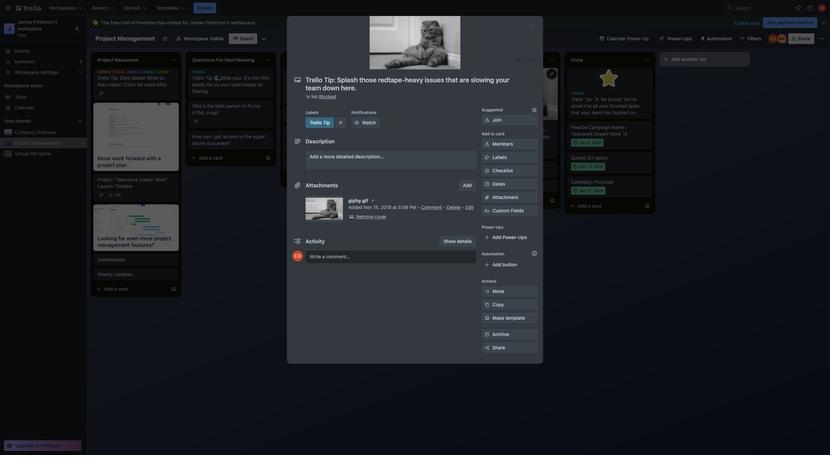 Task type: vqa. For each thing, say whether or not it's contained in the screenshot.
the bottommost Automation
yes



Task type: locate. For each thing, give the bounding box(es) containing it.
labels
[[306, 110, 318, 115], [492, 154, 507, 160]]

primary element
[[0, 0, 830, 16]]

in-
[[432, 75, 438, 81]]

do
[[159, 75, 165, 81]]

james up workspace visible button
[[190, 20, 204, 25]]

to right access
[[239, 134, 243, 139]]

tip:
[[110, 75, 119, 81], [205, 75, 213, 81], [300, 75, 308, 81], [395, 75, 403, 81], [584, 96, 592, 102], [489, 127, 498, 133]]

0 vertical spatial can
[[347, 82, 355, 87]]

dream inside finalize campaign name: teamwork dream work ✨
[[594, 131, 608, 137]]

for right ended
[[182, 20, 188, 25]]

company overview link
[[15, 129, 83, 136]]

explore plans
[[734, 20, 760, 25]]

show
[[444, 239, 456, 244]]

2020 inside jan 9, 2020 option
[[592, 140, 602, 145]]

that inside trello tip trello tip: this is where assigned tasks live so that your team can see who's working on what and when it's due.
[[314, 82, 323, 87]]

a down jan 31, 2020 option
[[588, 203, 590, 209]]

1 vertical spatial can
[[203, 134, 211, 139]]

1 horizontal spatial are
[[515, 134, 522, 139]]

add a more detailed description… link
[[306, 151, 476, 169]]

0 vertical spatial ups
[[683, 36, 692, 41]]

team inside design team sketch site banner
[[301, 109, 312, 114]]

a for add a card button below "teamy
[[304, 176, 306, 182]]

those up almost
[[418, 75, 430, 81]]

2 sketch from the top
[[287, 162, 302, 167]]

tasks inside trello tip: 💬for those in-between tasks that are almost done but also awaiting one last step.
[[382, 82, 393, 87]]

0 vertical spatial on
[[257, 82, 263, 87]]

share button down the archive link
[[482, 343, 538, 353]]

project management inside board name text field
[[95, 35, 155, 42]]

on
[[257, 82, 263, 87], [319, 88, 324, 94]]

tip inside trello tip trello tip: this is where assigned tasks live so that your team can see who's working on what and when it's due.
[[299, 71, 305, 76]]

sm image for move
[[484, 288, 490, 295]]

color: orange, title: "one more step" element up curate
[[287, 143, 300, 145]]

workspace inside button
[[184, 36, 208, 41]]

tasks up awaiting
[[382, 82, 393, 87]]

sm image inside the members link
[[484, 141, 490, 147]]

color: sky, title: "trello tip" element for trello tip: this is where assigned tasks live so that your team can see who's working on what and when it's due.
[[287, 71, 305, 76]]

1 horizontal spatial so
[[308, 82, 313, 87]]

that up the here.
[[505, 134, 514, 139]]

tip: inside trello tip: card labels! what do they mean? (click for more info)
[[110, 75, 119, 81]]

team inside trello tip trello tip: splash those redtape- heavy issues that are slowing your team down here.
[[476, 140, 487, 146]]

your up what
[[324, 82, 334, 87]]

the inside "link"
[[303, 162, 310, 167]]

who's
[[287, 88, 300, 94]]

sm image up "15," at the left top of the page
[[369, 197, 376, 204]]

members link down boards
[[0, 56, 87, 67]]

1 horizontal spatial tasks
[[382, 82, 393, 87]]

awaiting
[[382, 88, 399, 94]]

0 vertical spatial labels
[[306, 110, 318, 115]]

sketch
[[287, 114, 302, 119], [287, 162, 302, 167]]

sm image left watch
[[353, 119, 360, 126]]

james inside james peterson's workspace free
[[17, 19, 32, 25]]

✨ inside finalize campaign name: teamwork dream work ✨
[[622, 131, 628, 137]]

plans
[[750, 20, 760, 25]]

sm image up redtape-
[[531, 107, 538, 113]]

power- inside button
[[668, 36, 683, 41]]

color: orange, title: "one more step" element up freelancer on the right
[[476, 164, 490, 167]]

0 horizontal spatial management
[[31, 140, 59, 146]]

0 vertical spatial christina overa (christinaovera) image
[[818, 4, 826, 12]]

Search field
[[733, 3, 791, 13]]

trello tip trello tip: 🌊slide your q's into this handy list so your team keeps on flowing.
[[192, 71, 269, 94]]

1 vertical spatial ✨
[[622, 131, 628, 137]]

sm image
[[531, 107, 538, 113], [484, 117, 490, 123], [353, 119, 360, 126], [484, 141, 490, 147], [484, 154, 490, 161], [484, 167, 490, 174], [369, 197, 376, 204], [484, 288, 490, 295], [484, 315, 490, 322], [484, 331, 490, 338]]

0 vertical spatial project management
[[95, 35, 155, 42]]

1 vertical spatial color: purple, title: "design team" element
[[287, 109, 312, 114]]

2 horizontal spatial design
[[382, 117, 395, 122]]

members link
[[0, 56, 87, 67], [482, 139, 538, 149]]

2020 for proposal
[[594, 188, 603, 193]]

team left halp
[[141, 71, 152, 76]]

1 vertical spatial ups
[[496, 225, 503, 230]]

a down 'curate customer list' link
[[320, 154, 322, 159]]

0 horizontal spatial project management
[[15, 140, 59, 146]]

0 vertical spatial edit
[[287, 128, 295, 134]]

attachment
[[492, 194, 518, 200]]

design for sketch site banner
[[287, 109, 300, 114]]

sm image for copy
[[484, 302, 490, 308]]

list inside button
[[700, 56, 706, 62]]

tip inside trello tip trello tip: 🌊slide your q's into this handy list so your team keeps on flowing.
[[204, 71, 210, 76]]

add a card button down "teamy
[[283, 174, 358, 185]]

automation up "add button"
[[482, 252, 504, 257]]

to up down
[[491, 131, 495, 136]]

1 horizontal spatial management
[[117, 35, 155, 42]]

ups up add another list
[[683, 36, 692, 41]]

members for the leftmost the members link
[[15, 59, 35, 64]]

(click
[[124, 82, 136, 87]]

0 vertical spatial color: purple, title: "design team" element
[[127, 71, 152, 76]]

0 horizontal spatial calendar
[[15, 105, 34, 110]]

card down media
[[402, 146, 412, 151]]

handy
[[192, 82, 205, 87]]

1 vertical spatial 2020
[[594, 188, 603, 193]]

tip: up mean?
[[110, 75, 119, 81]]

the left "teamy
[[303, 162, 310, 167]]

those up slowing
[[515, 127, 527, 133]]

1 vertical spatial design
[[287, 109, 300, 114]]

description
[[306, 138, 335, 144]]

how can i get access to the super secret document?
[[192, 134, 265, 146]]

that
[[314, 82, 323, 87], [394, 82, 403, 87], [571, 110, 580, 115], [505, 134, 514, 139]]

1 vertical spatial project management
[[15, 140, 59, 146]]

customer
[[303, 147, 323, 153]]

Board name text field
[[92, 33, 158, 44]]

list inside trello tip trello tip: 🌊slide your q's into this handy list so your team keeps on flowing.
[[207, 82, 213, 87]]

a down document?
[[209, 155, 211, 161]]

0 horizontal spatial the
[[207, 103, 214, 109]]

1 horizontal spatial the
[[245, 134, 252, 139]]

sm image inside the make template link
[[484, 315, 490, 322]]

trello tip halp
[[141, 71, 165, 76]]

workspace
[[184, 36, 208, 41], [4, 83, 29, 88]]

color: sky, title: "trello tip" element for trello tip: 🌊slide your q's into this handy list so your team keeps on flowing.
[[192, 71, 210, 76]]

sm image inside join link
[[484, 117, 490, 123]]

2 vertical spatial project
[[97, 177, 113, 182]]

due.
[[295, 95, 304, 101]]

team left 'keeps'
[[231, 82, 242, 87]]

to inside how can i get access to the super secret document?
[[239, 134, 243, 139]]

tip: inside trello tip trello tip: ✨ be proud! you're done! for all your finished tasks that your team has hustled on.
[[584, 96, 592, 102]]

splash
[[499, 127, 513, 133]]

1 horizontal spatial edit
[[465, 204, 474, 210]]

christina overa (christinaovera) image
[[818, 4, 826, 12], [768, 34, 778, 43], [292, 251, 303, 262]]

0 vertical spatial members
[[15, 59, 35, 64]]

description…
[[355, 154, 384, 159]]

sketch the "teamy dreamy" font
[[287, 162, 358, 167]]

0 horizontal spatial edit
[[287, 128, 295, 134]]

tasks up on.
[[628, 103, 639, 109]]

project management down "company overview"
[[15, 140, 59, 146]]

the for sketch
[[303, 162, 310, 167]]

1 so from the left
[[214, 82, 219, 87]]

tip: up 'handy' on the top of page
[[205, 75, 213, 81]]

1 vertical spatial workspace
[[17, 26, 42, 31]]

trello
[[141, 71, 152, 76], [192, 71, 203, 76], [287, 71, 298, 76], [97, 75, 109, 81], [192, 75, 204, 81], [287, 75, 299, 81], [382, 75, 393, 81], [571, 92, 582, 97], [571, 96, 583, 102], [310, 120, 322, 125], [476, 123, 487, 128], [476, 127, 488, 133]]

add button
[[459, 180, 476, 191]]

labels up trello tip
[[306, 110, 318, 115]]

proposal
[[594, 179, 613, 185]]

0 vertical spatial campaign
[[589, 124, 610, 130]]

sm image for suggested
[[531, 107, 538, 113]]

that up one at the top
[[394, 82, 403, 87]]

0 vertical spatial team
[[141, 71, 152, 76]]

at
[[393, 204, 397, 210]]

company overview
[[15, 129, 56, 135]]

peterson's
[[33, 19, 57, 25], [205, 20, 230, 25]]

sm image down actions
[[484, 288, 490, 295]]

add down jan 31, 2020 option
[[578, 203, 587, 209]]

a for add a card button under assets
[[398, 146, 401, 151]]

0 horizontal spatial labels
[[306, 110, 318, 115]]

0 vertical spatial for
[[182, 20, 188, 25]]

on.
[[630, 110, 637, 115]]

pet
[[30, 151, 37, 156]]

automation inside button
[[707, 36, 732, 41]]

that inside trello tip trello tip: splash those redtape- heavy issues that are slowing your team down here.
[[505, 134, 514, 139]]

add down secret
[[199, 155, 208, 161]]

sm image for labels
[[484, 154, 490, 161]]

15,
[[373, 204, 379, 210]]

2 so from the left
[[308, 82, 313, 87]]

those inside trello tip: 💬for those in-between tasks that are almost done but also awaiting one last step.
[[418, 75, 430, 81]]

1 vertical spatial jan
[[579, 188, 586, 193]]

members for right the members link
[[492, 141, 513, 147]]

0 horizontal spatial peterson's
[[33, 19, 57, 25]]

sm image inside the copy link
[[484, 302, 490, 308]]

more down 'curate customer list' link
[[323, 154, 335, 159]]

james
[[17, 19, 32, 25], [190, 20, 204, 25]]

detailed
[[336, 154, 354, 159]]

add left another
[[671, 56, 680, 62]]

0 horizontal spatial for
[[137, 82, 143, 87]]

power-ups down custom
[[482, 225, 503, 230]]

project management down "trial"
[[95, 35, 155, 42]]

freelancer contracts link
[[476, 168, 554, 175]]

tip: for handy
[[205, 75, 213, 81]]

team down heavy
[[476, 140, 487, 146]]

labels up checklist
[[492, 154, 507, 160]]

tip inside trello tip trello tip: ✨ be proud! you're done! for all your finished tasks that your team has hustled on.
[[583, 92, 589, 97]]

sm image for members
[[484, 141, 490, 147]]

project
[[95, 35, 116, 42], [15, 140, 30, 146], [97, 177, 113, 182]]

tip: up for
[[584, 96, 592, 102]]

Write a comment text field
[[306, 251, 476, 263]]

tip: inside trello tip trello tip: splash those redtape- heavy issues that are slowing your team down here.
[[489, 127, 498, 133]]

1 vertical spatial calendar
[[15, 105, 34, 110]]

sm image inside 'labels' link
[[484, 154, 490, 161]]

design
[[127, 71, 140, 76], [287, 109, 300, 114], [382, 117, 395, 122]]

project up launch
[[97, 177, 113, 182]]

Jan 9, 2020 checkbox
[[571, 139, 604, 147]]

add down social at top left
[[388, 146, 397, 151]]

1 vertical spatial campaign
[[571, 179, 593, 185]]

slowing
[[523, 134, 539, 139]]

who's
[[192, 103, 206, 109]]

2 vertical spatial the
[[303, 162, 310, 167]]

1 vertical spatial team
[[301, 109, 312, 114]]

2 jan from the top
[[579, 188, 586, 193]]

1 vertical spatial on
[[319, 88, 324, 94]]

dream left work"
[[139, 177, 153, 182]]

notifications
[[351, 110, 377, 115]]

ended
[[167, 20, 181, 25]]

tip: left 💬for
[[395, 75, 403, 81]]

sm image inside the archive link
[[484, 331, 490, 338]]

banner
[[87, 16, 830, 29]]

work
[[610, 131, 621, 137]]

sm image inside automation button
[[697, 33, 707, 43]]

1 horizontal spatial ups
[[518, 235, 527, 240]]

add another list
[[671, 56, 706, 62]]

stakeholders link
[[97, 256, 175, 263]]

1 jan from the top
[[579, 140, 586, 145]]

this
[[309, 75, 318, 81]]

but
[[440, 82, 447, 87]]

1 horizontal spatial for
[[182, 20, 188, 25]]

calendar for calendar
[[15, 105, 34, 110]]

team for social
[[396, 117, 406, 122]]

jan for finalize
[[579, 140, 586, 145]]

to
[[242, 103, 246, 109], [491, 131, 495, 136], [239, 134, 243, 139], [35, 443, 40, 449]]

tip for trello tip trello tip: splash those redtape- heavy issues that are slowing your team down here.
[[488, 123, 494, 128]]

design inside "design team social media assets"
[[382, 117, 395, 122]]

in list blocked
[[306, 94, 336, 99]]

tip: inside trello tip: 💬for those in-between tasks that are almost done but also awaiting one last step.
[[395, 75, 403, 81]]

tasks inside trello tip trello tip: ✨ be proud! you're done! for all your finished tasks that your team has hustled on.
[[628, 103, 639, 109]]

2020 right 31,
[[594, 188, 603, 193]]

1 horizontal spatial can
[[347, 82, 355, 87]]

list right another
[[700, 56, 706, 62]]

team inside trello tip trello tip: this is where assigned tasks live so that your team can see who's working on what and when it's due.
[[335, 82, 346, 87]]

1 horizontal spatial on
[[319, 88, 324, 94]]

Jan 31, 2020 checkbox
[[571, 187, 605, 195]]

dream left work
[[594, 131, 608, 137]]

sm image for make template
[[484, 315, 490, 322]]

color: yellow, title: "copy request" element
[[97, 71, 111, 73]]

mean?
[[108, 82, 122, 87]]

custom
[[492, 208, 510, 214]]

that down done!
[[571, 110, 580, 115]]

0 vertical spatial the
[[207, 103, 214, 109]]

james up free
[[17, 19, 32, 25]]

automation up the add another list button
[[707, 36, 732, 41]]

on inside trello tip trello tip: 🌊slide your q's into this handy list so your team keeps on flowing.
[[257, 82, 263, 87]]

1 vertical spatial are
[[515, 134, 522, 139]]

where
[[324, 75, 338, 81]]

0 horizontal spatial share
[[492, 345, 505, 351]]

the inside who's the best person to fix my html snag?
[[207, 103, 214, 109]]

ups down fields
[[518, 235, 527, 240]]

calendar link
[[15, 104, 83, 111]]

activity
[[306, 239, 325, 245]]

0 horizontal spatial has
[[158, 20, 166, 25]]

color: orange, title: "one more step" element
[[287, 143, 300, 145], [476, 164, 490, 167]]

members down boards
[[15, 59, 35, 64]]

project inside the project "teamwork dream work" launch timeline
[[97, 177, 113, 182]]

1 sketch from the top
[[287, 114, 302, 119]]

1 horizontal spatial power-ups
[[668, 36, 692, 41]]

sm image up freelancer on the right
[[484, 154, 490, 161]]

calendar power-up link
[[595, 33, 653, 44]]

i
[[212, 134, 213, 139]]

card down document?
[[213, 155, 223, 161]]

workspace up table
[[4, 83, 29, 88]]

design team sketch site banner
[[287, 109, 327, 119]]

so
[[214, 82, 219, 87], [308, 82, 313, 87]]

are inside trello tip trello tip: splash those redtape- heavy issues that are slowing your team down here.
[[515, 134, 522, 139]]

calendar left up
[[607, 36, 626, 41]]

add a card button down weekly updates link
[[93, 284, 168, 294]]

fields
[[511, 208, 524, 214]]

tip inside trello tip trello tip: splash those redtape- heavy issues that are slowing your team down here.
[[488, 123, 494, 128]]

0 vertical spatial calendar
[[607, 36, 626, 41]]

0 vertical spatial color: orange, title: "one more step" element
[[287, 143, 300, 145]]

list right in
[[311, 94, 318, 99]]

0 horizontal spatial ups
[[496, 225, 503, 230]]

tip: up issues
[[489, 127, 498, 133]]

create from template… image
[[550, 198, 555, 203]]

checklist link
[[482, 165, 538, 176]]

team inside "design team social media assets"
[[396, 117, 406, 122]]

name:
[[612, 124, 625, 130]]

members link up 'labels' link
[[482, 139, 538, 149]]

Dec 17, 2019 checkbox
[[571, 163, 605, 171]]

0 vertical spatial 2020
[[592, 140, 602, 145]]

design inside design team sketch site banner
[[287, 109, 300, 114]]

sm image for join
[[484, 117, 490, 123]]

0 horizontal spatial workspace
[[4, 83, 29, 88]]

0 vertical spatial design
[[127, 71, 140, 76]]

sm image up the budget
[[484, 167, 490, 174]]

dream inside the project "teamwork dream work" launch timeline
[[139, 177, 153, 182]]

share down method
[[798, 36, 810, 41]]

1 vertical spatial the
[[245, 134, 252, 139]]

create from template… image
[[455, 146, 460, 151], [266, 155, 271, 161], [645, 203, 650, 209], [171, 286, 176, 292]]

1 vertical spatial management
[[31, 140, 59, 146]]

0 vertical spatial more
[[144, 82, 155, 87]]

1 horizontal spatial color: orange, title: "one more step" element
[[476, 164, 490, 167]]

2020 inside jan 31, 2020 option
[[594, 188, 603, 193]]

None text field
[[302, 74, 522, 94]]

sm image for remove cover
[[348, 214, 355, 220]]

1 horizontal spatial share
[[798, 36, 810, 41]]

sm image inside checklist link
[[484, 167, 490, 174]]

that inside trello tip: 💬for those in-between tasks that are almost done but also awaiting one last step.
[[394, 82, 403, 87]]

team down 'all'
[[592, 110, 602, 115]]

checklist
[[492, 168, 513, 173]]

the up snag?
[[207, 103, 214, 109]]

here.
[[501, 140, 512, 146]]

trello tip: 🌊slide your q's into this handy list so your team keeps on flowing. link
[[192, 75, 270, 95]]

0 horizontal spatial ✨
[[594, 96, 600, 102]]

color: purple, title: "design team" element
[[127, 71, 152, 76], [287, 109, 312, 114], [382, 117, 406, 122]]

2 horizontal spatial the
[[303, 162, 310, 167]]

0 horizontal spatial christina overa (christinaovera) image
[[292, 251, 303, 262]]

the left super on the left
[[245, 134, 252, 139]]

are up one at the top
[[404, 82, 411, 87]]

for down labels!
[[137, 82, 143, 87]]

members down issues
[[492, 141, 513, 147]]

team left banner
[[301, 109, 312, 114]]

sketch left the site
[[287, 114, 302, 119]]

wave image
[[92, 20, 98, 26]]

0 vertical spatial are
[[404, 82, 411, 87]]

1 horizontal spatial has
[[604, 110, 611, 115]]

budget approval
[[476, 183, 512, 189]]

weekly
[[97, 271, 113, 277]]

share for right share button
[[798, 36, 810, 41]]

1 vertical spatial sketch
[[287, 162, 302, 167]]

tip: inside trello tip trello tip: this is where assigned tasks live so that your team can see who's working on what and when it's due.
[[300, 75, 308, 81]]

workspace up free
[[17, 26, 42, 31]]

✨ up 'all'
[[594, 96, 600, 102]]

0 vertical spatial power-ups
[[668, 36, 692, 41]]

management up the 'game'
[[31, 140, 59, 146]]

0 vertical spatial ✨
[[594, 96, 600, 102]]

all
[[593, 103, 598, 109]]

sm image for watch
[[353, 119, 360, 126]]

0 vertical spatial workspace
[[184, 36, 208, 41]]

2 horizontal spatial team
[[396, 117, 406, 122]]

0 vertical spatial project
[[95, 35, 116, 42]]

0 horizontal spatial so
[[214, 82, 219, 87]]

the for who's
[[207, 103, 214, 109]]

share button down method
[[788, 33, 814, 44]]

1 vertical spatial power-ups
[[482, 225, 503, 230]]

has left ended
[[158, 20, 166, 25]]

sm image inside watch button
[[353, 119, 360, 126]]

color: red, title: "priority" element
[[112, 71, 126, 76]]

tip: inside trello tip trello tip: 🌊slide your q's into this handy list so your team keeps on flowing.
[[205, 75, 213, 81]]

are inside trello tip: 💬for those in-between tasks that are almost done but also awaiting one last step.
[[404, 82, 411, 87]]

2020
[[592, 140, 602, 145], [594, 188, 603, 193]]

1 vertical spatial automation
[[482, 252, 504, 257]]

0 vertical spatial share button
[[788, 33, 814, 44]]

project for project "teamwork dream work" launch timeline link
[[97, 177, 113, 182]]

your down redtape-
[[541, 134, 550, 139]]

your left q's
[[232, 75, 242, 81]]

and
[[337, 88, 345, 94]]

suggested
[[482, 107, 503, 112]]

add left the payment
[[767, 20, 776, 25]]

jan left 9,
[[579, 140, 586, 145]]

0 horizontal spatial members
[[15, 59, 35, 64]]

upgrade to premium
[[15, 443, 60, 449]]

sm image
[[697, 33, 707, 43], [515, 57, 521, 63], [348, 214, 355, 220], [484, 302, 490, 308]]

add a card button down jan 31, 2020
[[567, 201, 642, 212]]

power-ups up add another list
[[668, 36, 692, 41]]

trello inside trello tip: 💬for those in-between tasks that are almost done but also awaiting one last step.
[[382, 75, 393, 81]]

0 vertical spatial sketch
[[287, 114, 302, 119]]

1 horizontal spatial ✨
[[622, 131, 628, 137]]

this
[[261, 75, 269, 81]]

the
[[101, 20, 109, 25]]

2 horizontal spatial color: purple, title: "design team" element
[[382, 117, 406, 122]]

sm image inside cover link
[[515, 57, 521, 63]]

card up custom
[[497, 198, 507, 203]]

tip for trello tip trello tip: this is where assigned tasks live so that your team can see who's working on what and when it's due.
[[299, 71, 305, 76]]

custom fields
[[492, 208, 524, 214]]

team for sketch
[[301, 109, 312, 114]]

1 vertical spatial for
[[137, 82, 143, 87]]

1 vertical spatial has
[[604, 110, 611, 115]]

0 horizontal spatial tasks
[[287, 82, 298, 87]]

1 vertical spatial christina overa (christinaovera) image
[[768, 34, 778, 43]]

color: sky, title: "trello tip" element
[[141, 71, 159, 76], [192, 71, 210, 76], [287, 71, 305, 76], [571, 92, 589, 97], [306, 117, 334, 128], [476, 123, 494, 128]]

sm image for checklist
[[484, 167, 490, 174]]

premium right of
[[136, 20, 156, 25]]

project inside project management link
[[15, 140, 30, 146]]

can inside how can i get access to the super secret document?
[[203, 134, 211, 139]]

list right 'handy' on the top of page
[[207, 82, 213, 87]]

0 vertical spatial jan
[[579, 140, 586, 145]]

team inside trello tip trello tip: 🌊slide your q's into this handy list so your team keeps on flowing.
[[231, 82, 242, 87]]

2 vertical spatial design
[[382, 117, 395, 122]]

team right social at top left
[[396, 117, 406, 122]]

team
[[141, 71, 152, 76], [301, 109, 312, 114], [396, 117, 406, 122]]

color: purple, title: "design team" element for sketch site banner
[[287, 109, 312, 114]]

more
[[144, 82, 155, 87], [323, 154, 335, 159]]

can up the when
[[347, 82, 355, 87]]

sm image inside move link
[[484, 288, 490, 295]]

1 vertical spatial those
[[515, 127, 527, 133]]

0 horizontal spatial on
[[257, 82, 263, 87]]

peterson's up boards link
[[33, 19, 57, 25]]

0 horizontal spatial color: orange, title: "one more step" element
[[287, 143, 300, 145]]

0 horizontal spatial james
[[17, 19, 32, 25]]

so down 🌊slide
[[214, 82, 219, 87]]

remove
[[356, 214, 373, 220]]

edit card image
[[549, 71, 554, 76]]

0 vertical spatial members link
[[0, 56, 87, 67]]

1 horizontal spatial color: purple, title: "design team" element
[[287, 109, 312, 114]]



Task type: describe. For each thing, give the bounding box(es) containing it.
payment
[[777, 20, 796, 25]]

step.
[[419, 88, 430, 94]]

0 / 6
[[115, 192, 121, 197]]

for inside trello tip: card labels! what do they mean? (click for more info)
[[137, 82, 143, 87]]

2 vertical spatial christina overa (christinaovera) image
[[292, 251, 303, 262]]

add a card down document?
[[199, 155, 223, 161]]

your inside trello tip trello tip: this is where assigned tasks live so that your team can see who's working on what and when it's due.
[[324, 82, 334, 87]]

tip for trello tip trello tip: 🌊slide your q's into this handy list so your team keeps on flowing.
[[204, 71, 210, 76]]

they
[[97, 82, 107, 87]]

boards
[[15, 48, 30, 54]]

add left issues
[[482, 131, 490, 136]]

done!
[[571, 103, 583, 109]]

dreamy"
[[329, 162, 347, 167]]

calendar for calendar power-up
[[607, 36, 626, 41]]

move link
[[482, 286, 538, 297]]

can inside trello tip trello tip: this is where assigned tasks live so that your team can see who's working on what and when it's due.
[[347, 82, 355, 87]]

is
[[320, 75, 323, 81]]

management inside board name text field
[[117, 35, 155, 42]]

virtual
[[15, 151, 29, 156]]

sketch site banner link
[[287, 113, 364, 120]]

more inside trello tip: card labels! what do they mean? (click for more info)
[[144, 82, 155, 87]]

color: lime, title: "halp" element
[[156, 71, 169, 76]]

1 horizontal spatial james
[[190, 20, 204, 25]]

0 horizontal spatial share button
[[482, 343, 538, 353]]

remove cover link
[[348, 214, 387, 220]]

finalize campaign name: teamwork dream work ✨
[[571, 124, 628, 137]]

a up custom
[[493, 198, 496, 203]]

card down updates
[[118, 286, 128, 292]]

add a card down media
[[388, 146, 412, 151]]

open information menu image
[[807, 5, 813, 11]]

🌊slide
[[215, 75, 231, 81]]

what
[[326, 88, 336, 94]]

to right upgrade
[[35, 443, 40, 449]]

✨ inside trello tip trello tip: ✨ be proud! you're done! for all your finished tasks that your team has hustled on.
[[594, 96, 600, 102]]

priority design team
[[112, 71, 152, 76]]

on inside trello tip trello tip: this is where assigned tasks live so that your team can see who's working on what and when it's due.
[[319, 88, 324, 94]]

card
[[120, 75, 130, 81]]

tasks inside trello tip trello tip: this is where assigned tasks live so that your team can see who's working on what and when it's due.
[[287, 82, 298, 87]]

finished
[[610, 103, 627, 109]]

teamwork
[[571, 131, 593, 137]]

button
[[502, 262, 517, 268]]

email
[[296, 128, 308, 134]]

1 horizontal spatial christina overa (christinaovera) image
[[768, 34, 778, 43]]

heavy
[[476, 134, 489, 139]]

dates
[[492, 181, 505, 187]]

team for q's
[[231, 82, 242, 87]]

1 horizontal spatial labels
[[492, 154, 507, 160]]

your boards with 3 items element
[[4, 117, 67, 125]]

to inside who's the best person to fix my html snag?
[[242, 103, 246, 109]]

filters button
[[738, 33, 763, 44]]

design for social media assets
[[382, 117, 395, 122]]

redtape-
[[528, 127, 547, 133]]

add a card up custom
[[483, 198, 507, 203]]

font
[[349, 162, 358, 167]]

your down be
[[599, 103, 609, 109]]

star or unstar board image
[[162, 36, 168, 41]]

share for share button to the left
[[492, 345, 505, 351]]

assets
[[410, 122, 424, 127]]

0
[[115, 192, 117, 197]]

trello tip trello tip: ✨ be proud! you're done! for all your finished tasks that your team has hustled on.
[[571, 92, 639, 115]]

add a card down weekly updates
[[104, 286, 128, 292]]

of
[[131, 20, 135, 25]]

campaign inside finalize campaign name: teamwork dream work ✨
[[589, 124, 610, 130]]

company
[[15, 129, 35, 135]]

trello tip: card labels! what do they mean? (click for more info) link
[[97, 75, 175, 88]]

2 horizontal spatial christina overa (christinaovera) image
[[818, 4, 826, 12]]

team for where
[[335, 82, 346, 87]]

cover
[[521, 57, 535, 63]]

workspace visible button
[[172, 33, 228, 44]]

tip for trello tip trello tip: ✨ be proud! you're done! for all your finished tasks that your team has hustled on.
[[583, 92, 589, 97]]

contracts
[[500, 168, 521, 174]]

your down for
[[581, 110, 590, 115]]

sm image for archive
[[484, 331, 490, 338]]

has inside trello tip trello tip: ✨ be proud! you're done! for all your finished tasks that your team has hustled on.
[[604, 110, 611, 115]]

1 horizontal spatial workspace
[[231, 20, 255, 25]]

1 horizontal spatial members link
[[482, 139, 538, 149]]

show menu image
[[818, 35, 824, 42]]

boards
[[15, 118, 31, 124]]

0 vertical spatial has
[[158, 20, 166, 25]]

budget
[[476, 183, 492, 189]]

1 horizontal spatial share button
[[788, 33, 814, 44]]

0 vertical spatial premium
[[136, 20, 156, 25]]

customize views image
[[261, 35, 267, 42]]

2020 for campaign
[[592, 140, 602, 145]]

in
[[306, 94, 310, 99]]

edit for edit email drafts
[[287, 128, 295, 134]]

add down the budget
[[483, 198, 492, 203]]

your
[[4, 118, 14, 124]]

also
[[448, 82, 457, 87]]

finalize
[[571, 124, 587, 130]]

more inside add a more detailed description… link
[[323, 154, 335, 159]]

your down 🌊slide
[[221, 82, 230, 87]]

those inside trello tip trello tip: splash those redtape- heavy issues that are slowing your team down here.
[[515, 127, 527, 133]]

peterson's inside james peterson's workspace free
[[33, 19, 57, 25]]

the inside how can i get access to the super secret document?
[[245, 134, 252, 139]]

card up the attachments
[[307, 176, 317, 182]]

trello tip: ✨ be proud! you're done! for all your finished tasks that your team has hustled on. link
[[571, 96, 649, 116]]

workspace inside james peterson's workspace free
[[17, 26, 42, 31]]

add down the customer
[[310, 154, 318, 159]]

ben nelson (bennelson96) image
[[777, 34, 786, 43]]

power-ups inside power-ups button
[[668, 36, 692, 41]]

trello tip: 💬for those in-between tasks that are almost done but also awaiting one last step. link
[[382, 75, 459, 95]]

a for add a card button below weekly updates link
[[114, 286, 117, 292]]

when
[[347, 88, 358, 94]]

add left button
[[492, 262, 501, 268]]

nov
[[364, 204, 372, 210]]

sm image for automation
[[697, 33, 707, 43]]

color: sky, title: "trello tip" element for trello tip: ✨ be proud! you're done! for all your finished tasks that your team has hustled on.
[[571, 92, 589, 97]]

tip: for that
[[489, 127, 498, 133]]

project inside board name text field
[[95, 35, 116, 42]]

jan for campaign
[[579, 188, 586, 193]]

launch
[[97, 183, 113, 189]]

sketch inside "link"
[[287, 162, 302, 167]]

a for add a card button below document?
[[209, 155, 211, 161]]

so inside trello tip trello tip: 🌊slide your q's into this handy list so your team keeps on flowing.
[[214, 82, 219, 87]]

team inside trello tip trello tip: ✨ be proud! you're done! for all your finished tasks that your team has hustled on.
[[592, 110, 602, 115]]

banner
[[312, 114, 327, 119]]

2018
[[381, 204, 391, 210]]

one
[[401, 88, 409, 94]]

remove cover
[[356, 214, 387, 220]]

views
[[30, 83, 43, 88]]

"teamy
[[311, 162, 327, 167]]

your inside trello tip trello tip: splash those redtape- heavy issues that are slowing your team down here.
[[541, 134, 550, 139]]

1 horizontal spatial peterson's
[[205, 20, 230, 25]]

tip for trello tip halp
[[153, 71, 159, 76]]

proud!
[[608, 96, 622, 102]]

add a card button down document?
[[188, 153, 263, 163]]

design team social media assets
[[382, 117, 424, 127]]

0 horizontal spatial members link
[[0, 56, 87, 67]]

trial
[[121, 20, 129, 25]]

color: purple, title: "design team" element for social media assets
[[382, 117, 406, 122]]

how
[[192, 134, 202, 139]]

add down weekly
[[104, 286, 113, 292]]

trello tip trello tip: splash those redtape- heavy issues that are slowing your team down here.
[[476, 123, 550, 146]]

add down sketch the "teamy dreamy" font
[[294, 176, 302, 182]]

0 horizontal spatial automation
[[482, 252, 504, 257]]

trello tip trello tip: this is where assigned tasks live so that your team can see who's working on what and when it's due.
[[287, 71, 364, 101]]

tip: for for
[[584, 96, 592, 102]]

workspace for workspace visible
[[184, 36, 208, 41]]

0 notifications image
[[794, 4, 802, 12]]

team for redtape-
[[476, 140, 487, 146]]

explore
[[734, 20, 749, 25]]

board link
[[229, 33, 257, 44]]

submit q1 report link
[[571, 155, 649, 161]]

site
[[303, 114, 311, 119]]

person
[[226, 103, 241, 109]]

tip for trello tip
[[323, 120, 330, 125]]

add a card button down assets
[[378, 143, 452, 154]]

add a card up the attachments
[[294, 176, 317, 182]]

visible
[[209, 36, 224, 41]]

card down jan 31, 2020
[[592, 203, 602, 209]]

tip: for live
[[300, 75, 308, 81]]

priority
[[112, 71, 126, 76]]

list down description
[[324, 147, 330, 153]]

delete link
[[447, 204, 461, 210]]

search image
[[727, 5, 733, 11]]

a for add a card button below jan 31, 2020
[[588, 203, 590, 209]]

ups inside button
[[683, 36, 692, 41]]

add a card button up custom fields
[[472, 195, 547, 206]]

another
[[681, 56, 698, 62]]

"teamwork
[[114, 177, 138, 182]]

james peterson's workspace link
[[17, 19, 59, 31]]

0 horizontal spatial design
[[127, 71, 140, 76]]

color: orange, title: "one more step" element for curate
[[287, 143, 300, 145]]

0 horizontal spatial premium
[[41, 443, 60, 449]]

add payment method button
[[763, 17, 817, 28]]

workspace for workspace views
[[4, 83, 29, 88]]

table link
[[15, 94, 83, 100]]

james peterson's workspace free
[[17, 19, 59, 38]]

trello tip: splash those redtape- heavy issues that are slowing your team down here. link
[[476, 127, 554, 147]]

trello inside trello tip: card labels! what do they mean? (click for more info)
[[97, 75, 109, 81]]

sketch inside design team sketch site banner
[[287, 114, 302, 119]]

add down custom
[[492, 235, 501, 240]]

jan 31, 2020
[[579, 188, 603, 193]]

who's the best person to fix my html snag? link
[[192, 103, 270, 116]]

info)
[[157, 82, 166, 87]]

create button
[[194, 3, 216, 13]]

create
[[198, 5, 212, 11]]

2 vertical spatial ups
[[518, 235, 527, 240]]

card up down
[[496, 131, 504, 136]]

add a card down jan 31, 2020 option
[[578, 203, 602, 209]]

so inside trello tip trello tip: this is where assigned tasks live so that your team can see who's working on what and when it's due.
[[308, 82, 313, 87]]

add board image
[[77, 118, 83, 124]]

add power-ups link
[[482, 232, 538, 243]]

done
[[428, 82, 439, 87]]

dec
[[579, 164, 587, 169]]

delete
[[447, 204, 461, 210]]

project for project management link
[[15, 140, 30, 146]]

color: sky, title: "trello tip" element for trello tip: splash those redtape- heavy issues that are slowing your team down here.
[[476, 123, 494, 128]]

join link
[[482, 115, 538, 125]]

that inside trello tip trello tip: ✨ be proud! you're done! for all your finished tasks that your team has hustled on.
[[571, 110, 580, 115]]

add left the budget
[[463, 182, 472, 188]]

how can i get access to the super secret document? link
[[192, 133, 270, 147]]

banner containing 👋
[[87, 16, 830, 29]]

overview
[[36, 129, 56, 135]]

0 horizontal spatial color: purple, title: "design team" element
[[127, 71, 152, 76]]

color: orange, title: "one more step" element for freelancer
[[476, 164, 490, 167]]

edit for edit
[[465, 204, 474, 210]]



